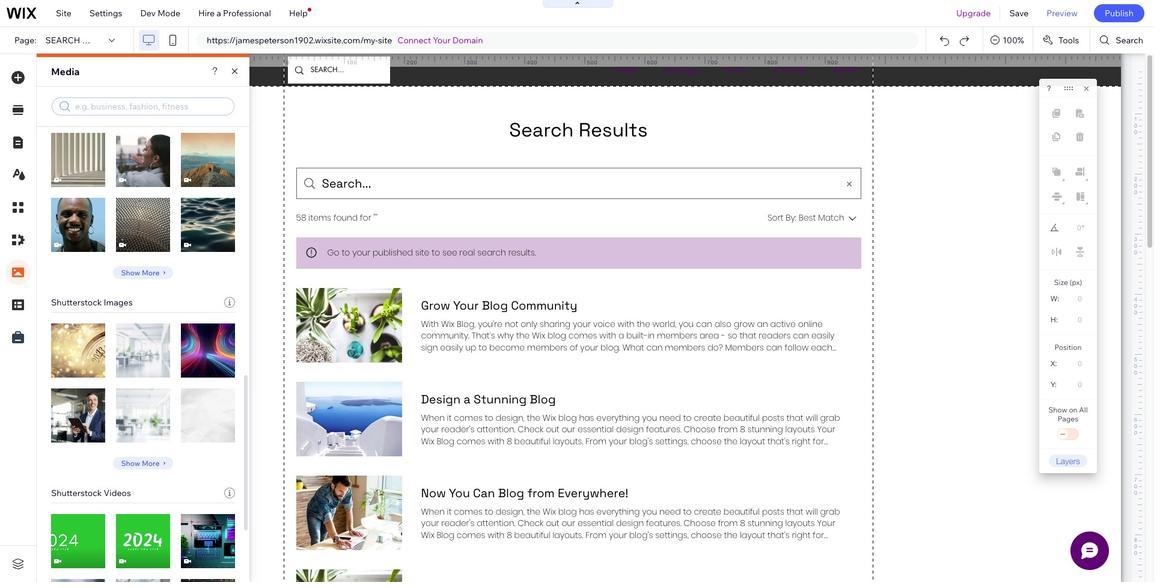 Task type: vqa. For each thing, say whether or not it's contained in the screenshot.
Pricing to the right
no



Task type: describe. For each thing, give the bounding box(es) containing it.
publish
[[1105, 8, 1134, 19]]

? button
[[1047, 84, 1051, 93]]

dev
[[140, 8, 156, 19]]

200
[[407, 59, 418, 66]]

search results
[[45, 35, 119, 46]]

mode
[[158, 8, 180, 19]]

h:
[[1051, 316, 1058, 324]]

settings
[[89, 8, 122, 19]]

show inside show on all pages
[[1049, 405, 1068, 414]]

2 show more from the top
[[121, 458, 160, 467]]

save button
[[1001, 0, 1038, 26]]

search button
[[1091, 27, 1154, 54]]

site
[[378, 35, 392, 46]]

your
[[433, 35, 451, 46]]

shutterstock for shutterstock videos
[[51, 488, 102, 498]]

layers
[[1057, 456, 1080, 466]]

help
[[289, 8, 308, 19]]

hire
[[198, 8, 215, 19]]

tools
[[1059, 35, 1079, 46]]

professional
[[223, 8, 271, 19]]

2 15.99 from the left
[[136, 536, 155, 545]]

1 show more button from the top
[[113, 266, 173, 279]]

all
[[1079, 405, 1088, 414]]

preview button
[[1038, 0, 1087, 26]]

2 more from the top
[[142, 458, 160, 467]]

1 $ 15.99 from the left
[[67, 536, 90, 545]]

500
[[587, 59, 598, 66]]

videos
[[104, 488, 131, 498]]

°
[[1082, 224, 1085, 232]]

1 show more from the top
[[121, 268, 160, 277]]

https://jamespeterson1902.wixsite.com/my-
[[207, 35, 378, 46]]

shutterstock for shutterstock images
[[51, 297, 102, 308]]

layers button
[[1049, 455, 1088, 467]]

?
[[1047, 84, 1051, 93]]

1 more from the top
[[142, 268, 160, 277]]

https://jamespeterson1902.wixsite.com/my-site connect your domain
[[207, 35, 483, 46]]



Task type: locate. For each thing, give the bounding box(es) containing it.
$
[[69, 346, 73, 355], [133, 346, 138, 355], [198, 346, 203, 355], [69, 411, 73, 420], [133, 411, 138, 420], [198, 411, 203, 420], [67, 536, 71, 545], [132, 536, 136, 545], [197, 536, 201, 545]]

show more up videos
[[121, 458, 160, 467]]

1 15.99 from the left
[[71, 536, 90, 545]]

1 shutterstock from the top
[[51, 297, 102, 308]]

3 15.99 from the left
[[201, 536, 220, 545]]

2 show more button from the top
[[113, 457, 173, 470]]

domain
[[453, 35, 483, 46]]

save
[[1010, 8, 1029, 19]]

100% button
[[984, 27, 1033, 54]]

700
[[707, 59, 718, 66]]

connect
[[398, 35, 431, 46]]

shutterstock
[[51, 297, 102, 308], [51, 488, 102, 498]]

None text field
[[1065, 220, 1081, 236], [1064, 290, 1087, 307], [1064, 311, 1087, 328], [1063, 355, 1087, 372], [1063, 376, 1087, 393], [1065, 220, 1081, 236], [1064, 290, 1087, 307], [1064, 311, 1087, 328], [1063, 355, 1087, 372], [1063, 376, 1087, 393]]

show for first show more button from the bottom of the page
[[121, 458, 140, 467]]

show left on
[[1049, 405, 1068, 414]]

15.99
[[71, 536, 90, 545], [136, 536, 155, 545], [201, 536, 220, 545]]

position
[[1055, 343, 1082, 352]]

1 vertical spatial show more
[[121, 458, 160, 467]]

shutterstock left videos
[[51, 488, 102, 498]]

show more button up the images
[[113, 266, 173, 279]]

2 horizontal spatial 15.99
[[201, 536, 220, 545]]

show up the images
[[121, 268, 140, 277]]

show
[[121, 268, 140, 277], [1049, 405, 1068, 414], [121, 458, 140, 467]]

tools button
[[1033, 27, 1090, 54]]

more
[[142, 268, 160, 277], [142, 458, 160, 467]]

300
[[467, 59, 478, 66]]

show more button up videos
[[113, 457, 173, 470]]

600
[[647, 59, 658, 66]]

0 vertical spatial more
[[142, 268, 160, 277]]

size (px)
[[1054, 278, 1083, 287]]

w:
[[1051, 295, 1060, 303]]

1 vertical spatial show more button
[[113, 457, 173, 470]]

e.g. business, fashion, fitness field
[[74, 100, 221, 112]]

900
[[828, 59, 838, 66]]

0 horizontal spatial $ 15.99
[[67, 536, 90, 545]]

a
[[217, 8, 221, 19]]

800
[[768, 59, 778, 66]]

results
[[82, 35, 119, 46]]

media
[[51, 66, 80, 78]]

1 vertical spatial shutterstock
[[51, 488, 102, 498]]

0 vertical spatial show
[[121, 268, 140, 277]]

shutterstock images
[[51, 297, 133, 308]]

100
[[347, 59, 357, 66]]

show more button
[[113, 266, 173, 279], [113, 457, 173, 470]]

x:
[[1051, 360, 1057, 368]]

dev mode
[[140, 8, 180, 19]]

3 $ 15.99 from the left
[[197, 536, 220, 545]]

show more
[[121, 268, 160, 277], [121, 458, 160, 467]]

show more up the images
[[121, 268, 160, 277]]

0 horizontal spatial 15.99
[[71, 536, 90, 545]]

publish button
[[1094, 4, 1145, 22]]

0 vertical spatial show more
[[121, 268, 160, 277]]

images
[[104, 297, 133, 308]]

shutterstock videos
[[51, 488, 131, 498]]

1 vertical spatial more
[[142, 458, 160, 467]]

site
[[56, 8, 71, 19]]

1 horizontal spatial $ 15.99
[[132, 536, 155, 545]]

1 horizontal spatial 15.99
[[136, 536, 155, 545]]

size
[[1054, 278, 1068, 287]]

0
[[286, 59, 290, 66]]

2 horizontal spatial $ 15.99
[[197, 536, 220, 545]]

2.99
[[73, 346, 88, 355], [138, 346, 153, 355], [203, 346, 218, 355], [73, 411, 88, 420], [138, 411, 153, 420], [203, 411, 218, 420]]

$ 15.99
[[67, 536, 90, 545], [132, 536, 155, 545], [197, 536, 220, 545]]

2 shutterstock from the top
[[51, 488, 102, 498]]

1 vertical spatial show
[[1049, 405, 1068, 414]]

(px)
[[1070, 278, 1083, 287]]

$ 2.99
[[69, 346, 88, 355], [133, 346, 153, 355], [198, 346, 218, 355], [69, 411, 88, 420], [133, 411, 153, 420], [198, 411, 218, 420]]

100%
[[1003, 35, 1024, 46]]

pages
[[1058, 414, 1079, 423]]

search
[[45, 35, 80, 46]]

400
[[527, 59, 538, 66]]

on
[[1069, 405, 1078, 414]]

hire a professional
[[198, 8, 271, 19]]

preview
[[1047, 8, 1078, 19]]

upgrade
[[957, 8, 991, 19]]

y:
[[1051, 381, 1057, 389]]

show on all pages
[[1049, 405, 1088, 423]]

search
[[1116, 35, 1144, 46]]

switch
[[1056, 426, 1080, 443]]

2 $ 15.99 from the left
[[132, 536, 155, 545]]

0 vertical spatial shutterstock
[[51, 297, 102, 308]]

show up videos
[[121, 458, 140, 467]]

shutterstock left the images
[[51, 297, 102, 308]]

2 vertical spatial show
[[121, 458, 140, 467]]

show for second show more button from the bottom
[[121, 268, 140, 277]]

0 vertical spatial show more button
[[113, 266, 173, 279]]



